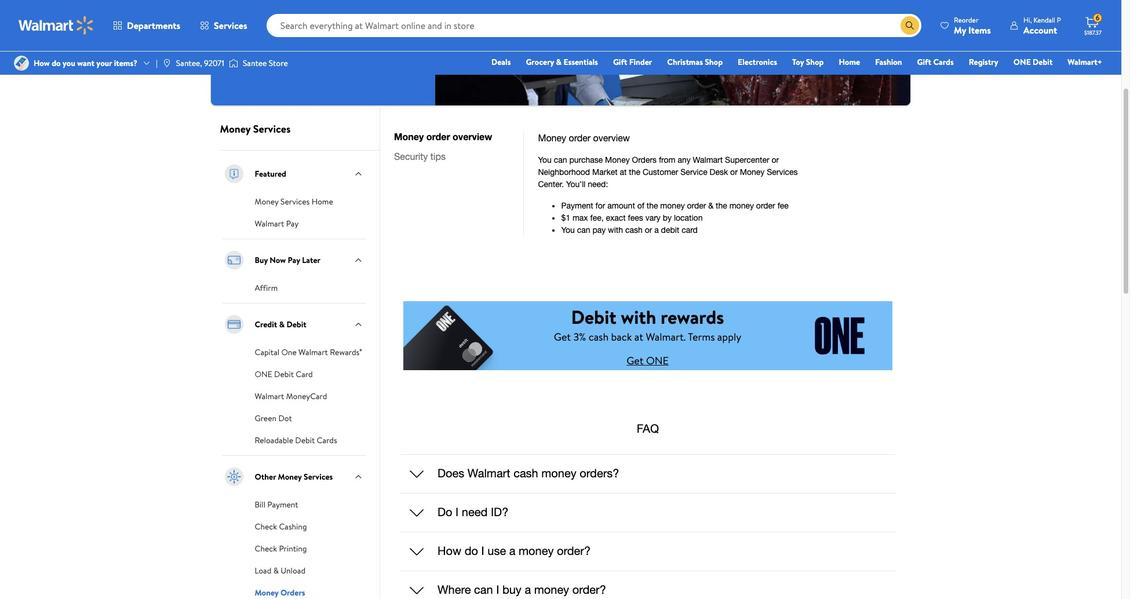 Task type: locate. For each thing, give the bounding box(es) containing it.
1 shop from the left
[[705, 56, 723, 68]]

1 horizontal spatial gift
[[917, 56, 931, 68]]

1 vertical spatial check
[[255, 543, 277, 554]]

fashion
[[875, 56, 902, 68]]

0 vertical spatial walmart
[[255, 218, 284, 229]]

debit with rewards. get 3% cash back at walmart. terms apply. image
[[403, 292, 892, 380]]

gift
[[613, 56, 627, 68], [917, 56, 931, 68]]

2 horizontal spatial  image
[[229, 57, 238, 69]]

services up featured
[[253, 121, 291, 136]]

other
[[255, 471, 276, 483]]

1 check from the top
[[255, 521, 277, 532]]

registry link
[[964, 56, 1004, 68]]

cards
[[933, 56, 954, 68], [317, 434, 337, 446]]

check for check cashing
[[255, 521, 277, 532]]

do
[[52, 57, 61, 69]]

kendall
[[1033, 15, 1055, 25]]

 image right "92071"
[[229, 57, 238, 69]]

fashion link
[[870, 56, 907, 68]]

check cashing link
[[255, 520, 307, 532]]

debit for reloadable debit cards
[[295, 434, 315, 446]]

walmart.
[[646, 330, 686, 344]]

debit down the 'account'
[[1033, 56, 1053, 68]]

printing
[[279, 543, 307, 554]]

1 gift from the left
[[613, 56, 627, 68]]

walmart moneycard link
[[255, 389, 327, 402]]

one for one debit card
[[255, 368, 272, 380]]

debit right reloadable
[[295, 434, 315, 446]]

card
[[296, 368, 313, 380]]

pay right the now
[[288, 254, 300, 266]]

capital one walmart rewards® link
[[255, 345, 362, 358]]

gift right fashion link
[[917, 56, 931, 68]]

2 vertical spatial walmart
[[255, 390, 284, 402]]

reloadable debit cards
[[255, 434, 337, 446]]

grocery & essentials
[[526, 56, 598, 68]]

money for money services
[[220, 121, 251, 136]]

buy
[[255, 254, 268, 266]]

gift for gift finder
[[613, 56, 627, 68]]

gift finder link
[[608, 56, 657, 68]]

money up the walmart pay link
[[255, 196, 279, 207]]

gift left finder
[[613, 56, 627, 68]]

shop right the toy
[[806, 56, 824, 68]]

6 $187.37
[[1084, 13, 1102, 37]]

0 vertical spatial get
[[554, 330, 571, 344]]

credit
[[255, 319, 277, 330]]

0 vertical spatial home
[[839, 56, 860, 68]]

featured
[[255, 168, 286, 179]]

Search search field
[[266, 14, 921, 37]]

your
[[96, 57, 112, 69]]

apply
[[717, 330, 741, 344]]

0 vertical spatial cards
[[933, 56, 954, 68]]

1 horizontal spatial one
[[646, 354, 669, 368]]

shop inside christmas shop link
[[705, 56, 723, 68]]

& right credit
[[279, 319, 285, 330]]

services up "92071"
[[214, 19, 247, 32]]

walmart+ link
[[1062, 56, 1107, 68]]

toy shop link
[[787, 56, 829, 68]]

2 horizontal spatial &
[[556, 56, 562, 68]]

 image right the |
[[162, 59, 171, 68]]

gift finder
[[613, 56, 652, 68]]

& right grocery
[[556, 56, 562, 68]]

grocery
[[526, 56, 554, 68]]

2 vertical spatial &
[[273, 565, 279, 576]]

money right other
[[278, 471, 302, 483]]

rewards®
[[330, 346, 362, 358]]

shop inside toy shop link
[[806, 56, 824, 68]]

& for debit
[[279, 319, 285, 330]]

home inside "link"
[[312, 196, 333, 207]]

load & unload link
[[255, 564, 305, 576]]

walmart moneycard
[[255, 390, 327, 402]]

store
[[269, 57, 288, 69]]

1 horizontal spatial shop
[[806, 56, 824, 68]]

1 horizontal spatial  image
[[162, 59, 171, 68]]

items?
[[114, 57, 137, 69]]

shop
[[705, 56, 723, 68], [806, 56, 824, 68]]

check down bill at the left
[[255, 521, 277, 532]]

 image left how at the left top
[[14, 56, 29, 71]]

one for one debit
[[1013, 56, 1031, 68]]

one
[[1013, 56, 1031, 68], [646, 354, 669, 368], [255, 368, 272, 380]]

services inside popup button
[[214, 19, 247, 32]]

toy
[[792, 56, 804, 68]]

santee
[[243, 57, 267, 69]]

cards left registry
[[933, 56, 954, 68]]

walmart up card
[[299, 346, 328, 358]]

search icon image
[[905, 21, 914, 30]]

0 horizontal spatial shop
[[705, 56, 723, 68]]

0 vertical spatial &
[[556, 56, 562, 68]]

one debit card link
[[255, 367, 313, 380]]

cards down the moneycard at the left bottom of the page
[[317, 434, 337, 446]]

money for money services home
[[255, 196, 279, 207]]

cash
[[589, 330, 609, 344]]

1 vertical spatial cards
[[317, 434, 337, 446]]

1 vertical spatial pay
[[288, 254, 300, 266]]

get
[[554, 330, 571, 344], [627, 354, 644, 368]]

2 shop from the left
[[806, 56, 824, 68]]

one debit
[[1013, 56, 1053, 68]]

walmart up the green dot link
[[255, 390, 284, 402]]

1 horizontal spatial get
[[627, 354, 644, 368]]

shop right christmas
[[705, 56, 723, 68]]

how
[[34, 57, 50, 69]]

services down reloadable debit cards
[[304, 471, 333, 483]]

1 vertical spatial get
[[627, 354, 644, 368]]

dot
[[278, 412, 292, 424]]

pay
[[286, 218, 299, 229], [288, 254, 300, 266]]

2 gift from the left
[[917, 56, 931, 68]]

2 check from the top
[[255, 543, 277, 554]]

& right load on the bottom of page
[[273, 565, 279, 576]]

0 horizontal spatial gift
[[613, 56, 627, 68]]

1 vertical spatial walmart
[[299, 346, 328, 358]]

walmart for walmart moneycard
[[255, 390, 284, 402]]

debit inside debit with rewards get 3% cash back at walmart. terms apply
[[571, 304, 616, 330]]

check printing
[[255, 543, 307, 554]]

6
[[1096, 13, 1099, 23]]

1 vertical spatial &
[[279, 319, 285, 330]]

money down load on the bottom of page
[[255, 587, 278, 598]]

1 horizontal spatial cards
[[933, 56, 954, 68]]

0 horizontal spatial one
[[255, 368, 272, 380]]

affirm link
[[255, 281, 278, 294]]

hi,
[[1023, 15, 1032, 25]]

walmart
[[255, 218, 284, 229], [299, 346, 328, 358], [255, 390, 284, 402]]

debit left with
[[571, 304, 616, 330]]

deals link
[[486, 56, 516, 68]]

now
[[270, 254, 286, 266]]

one down capital
[[255, 368, 272, 380]]

christmas
[[667, 56, 703, 68]]

$187.37
[[1084, 28, 1102, 37]]

cashing
[[279, 521, 307, 532]]

0 horizontal spatial &
[[273, 565, 279, 576]]

debit left card
[[274, 368, 294, 380]]

1 horizontal spatial &
[[279, 319, 285, 330]]

debit with rewards get 3% cash back at walmart. terms apply
[[554, 304, 741, 344]]

0 horizontal spatial home
[[312, 196, 333, 207]]

money up featured 'image'
[[220, 121, 251, 136]]

services up the walmart pay link
[[281, 196, 310, 207]]

1 horizontal spatial home
[[839, 56, 860, 68]]

money services home
[[255, 196, 333, 207]]

reloadable
[[255, 434, 293, 446]]

debit inside reloadable debit cards link
[[295, 434, 315, 446]]

back
[[611, 330, 632, 344]]

0 horizontal spatial get
[[554, 330, 571, 344]]

items
[[968, 23, 991, 36]]

3%
[[573, 330, 586, 344]]

get left 3%
[[554, 330, 571, 344]]

pay down "money services home"
[[286, 218, 299, 229]]

capital
[[255, 346, 279, 358]]

0 horizontal spatial  image
[[14, 56, 29, 71]]

walmart+
[[1068, 56, 1102, 68]]

walmart image
[[19, 16, 94, 35]]

&
[[556, 56, 562, 68], [279, 319, 285, 330], [273, 565, 279, 576]]

check up load on the bottom of page
[[255, 543, 277, 554]]

money inside "link"
[[255, 196, 279, 207]]

check for check printing
[[255, 543, 277, 554]]

you
[[63, 57, 75, 69]]

money orders
[[255, 587, 305, 598]]

walmart down "money services home"
[[255, 218, 284, 229]]

one down walmart.
[[646, 354, 669, 368]]

1 vertical spatial home
[[312, 196, 333, 207]]

debit inside one debit card link
[[274, 368, 294, 380]]

get down at
[[627, 354, 644, 368]]

0 vertical spatial check
[[255, 521, 277, 532]]

orders
[[280, 587, 305, 598]]

gift for gift cards
[[917, 56, 931, 68]]

2 horizontal spatial one
[[1013, 56, 1031, 68]]

 image
[[14, 56, 29, 71], [229, 57, 238, 69], [162, 59, 171, 68]]

one down the 'account'
[[1013, 56, 1031, 68]]

load & unload
[[255, 565, 305, 576]]

my
[[954, 23, 966, 36]]

home
[[839, 56, 860, 68], [312, 196, 333, 207]]

deals
[[491, 56, 511, 68]]

essentials
[[564, 56, 598, 68]]

money inside 'link'
[[255, 587, 278, 598]]

credit & debit image
[[222, 313, 245, 336]]

want
[[77, 57, 94, 69]]

debit inside one debit link
[[1033, 56, 1053, 68]]

debit
[[1033, 56, 1053, 68], [571, 304, 616, 330], [287, 319, 306, 330], [274, 368, 294, 380], [295, 434, 315, 446]]



Task type: describe. For each thing, give the bounding box(es) containing it.
debit up one
[[287, 319, 306, 330]]

bill
[[255, 499, 265, 510]]

toy shop
[[792, 56, 824, 68]]

services inside "link"
[[281, 196, 310, 207]]

hi, kendall p account
[[1023, 15, 1061, 36]]

green dot
[[255, 412, 292, 424]]

one debit card
[[255, 368, 313, 380]]

check printing link
[[255, 542, 307, 554]]

0 horizontal spatial cards
[[317, 434, 337, 446]]

0 vertical spatial pay
[[286, 218, 299, 229]]

grocery & essentials link
[[521, 56, 603, 68]]

bill payment link
[[255, 498, 298, 510]]

debit for one debit
[[1033, 56, 1053, 68]]

moneycard
[[286, 390, 327, 402]]

santee store
[[243, 57, 288, 69]]

departments button
[[103, 12, 190, 39]]

 image for santee, 92071
[[162, 59, 171, 68]]

buy now pay later
[[255, 254, 320, 266]]

walmart pay link
[[255, 217, 299, 229]]

92071
[[204, 57, 224, 69]]

santee, 92071
[[176, 57, 224, 69]]

& for unload
[[273, 565, 279, 576]]

reloadable debit cards link
[[255, 433, 337, 446]]

departments
[[127, 19, 180, 32]]

unload
[[281, 565, 305, 576]]

terms
[[688, 330, 715, 344]]

load
[[255, 565, 271, 576]]

account
[[1023, 23, 1057, 36]]

money services home link
[[255, 195, 333, 207]]

services button
[[190, 12, 257, 39]]

Walmart Site-Wide search field
[[266, 14, 921, 37]]

gift cards link
[[912, 56, 959, 68]]

shop for toy shop
[[806, 56, 824, 68]]

money services
[[220, 121, 291, 136]]

electronics
[[738, 56, 777, 68]]

home link
[[834, 56, 865, 68]]

 image for santee store
[[229, 57, 238, 69]]

walmart for walmart pay
[[255, 218, 284, 229]]

electronics link
[[733, 56, 782, 68]]

featured image
[[222, 162, 245, 185]]

with
[[621, 304, 656, 330]]

& for essentials
[[556, 56, 562, 68]]

other money services
[[255, 471, 333, 483]]

reorder
[[954, 15, 978, 25]]

registry
[[969, 56, 998, 68]]

rewards
[[661, 304, 724, 330]]

at
[[634, 330, 643, 344]]

get inside debit with rewards get 3% cash back at walmart. terms apply
[[554, 330, 571, 344]]

shop for christmas shop
[[705, 56, 723, 68]]

money orders link
[[255, 586, 305, 598]]

later
[[302, 254, 320, 266]]

p
[[1057, 15, 1061, 25]]

christmas shop link
[[662, 56, 728, 68]]

green dot link
[[255, 411, 292, 424]]

christmas shop
[[667, 56, 723, 68]]

walmart pay
[[255, 218, 299, 229]]

santee,
[[176, 57, 202, 69]]

|
[[156, 57, 158, 69]]

payment
[[267, 499, 298, 510]]

reorder my items
[[954, 15, 991, 36]]

green
[[255, 412, 276, 424]]

one
[[281, 346, 297, 358]]

gift cards
[[917, 56, 954, 68]]

bill payment
[[255, 499, 298, 510]]

get one link
[[627, 354, 669, 368]]

finder
[[629, 56, 652, 68]]

money for money orders
[[255, 587, 278, 598]]

check cashing
[[255, 521, 307, 532]]

debit for one debit card
[[274, 368, 294, 380]]

other money services image
[[222, 465, 245, 488]]

capital one walmart rewards®
[[255, 346, 362, 358]]

get one
[[627, 354, 669, 368]]

one debit link
[[1008, 56, 1058, 68]]

how do you want your items?
[[34, 57, 137, 69]]

buy now pay later image
[[222, 248, 245, 272]]

 image for how do you want your items?
[[14, 56, 29, 71]]



Task type: vqa. For each thing, say whether or not it's contained in the screenshot.
 icon to the right
no



